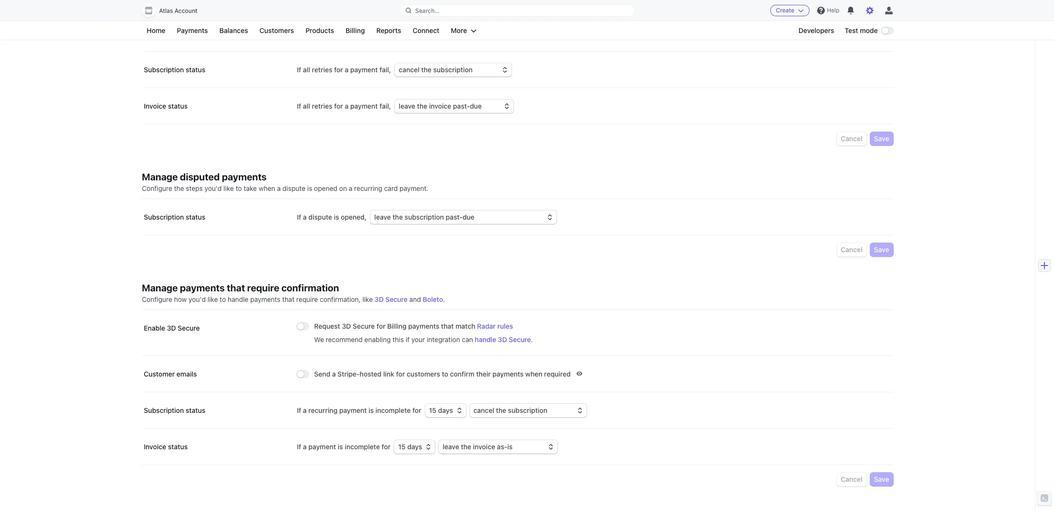 Task type: locate. For each thing, give the bounding box(es) containing it.
0 vertical spatial all
[[303, 66, 310, 74]]

balances link
[[215, 25, 253, 36]]

card right failed
[[449, 29, 463, 37]]

3 cancel from the top
[[841, 475, 863, 483]]

manage up how
[[142, 282, 178, 293]]

customer for send emails to customers to update failed card payment methods
[[144, 29, 175, 37]]

1 send from the top
[[314, 29, 330, 37]]

2 horizontal spatial that
[[441, 322, 454, 330]]

2 customer from the top
[[144, 370, 175, 378]]

1 horizontal spatial that
[[282, 295, 295, 303]]

customers down we recommend enabling this if your integration can handle 3d secure .
[[407, 370, 440, 378]]

0 horizontal spatial .
[[443, 295, 445, 303]]

0 vertical spatial save
[[874, 134, 889, 143]]

on
[[339, 184, 347, 192]]

if a recurring payment is incomplete for
[[297, 406, 421, 414]]

billing link
[[341, 25, 370, 36]]

0 vertical spatial incomplete
[[376, 406, 411, 414]]

incomplete
[[376, 406, 411, 414], [345, 443, 380, 451]]

1 vertical spatial if all retries for a payment fail,
[[297, 102, 391, 110]]

1 vertical spatial customer
[[144, 370, 175, 378]]

cancel button for 1st save button from the bottom
[[837, 473, 867, 486]]

enabling
[[365, 335, 391, 344]]

0 vertical spatial cancel button
[[837, 132, 867, 145]]

2 vertical spatial that
[[441, 322, 454, 330]]

cancel for 3rd save button from the bottom of the page
[[841, 134, 863, 143]]

how
[[174, 295, 187, 303]]

0 vertical spatial require
[[247, 282, 279, 293]]

1 vertical spatial customer emails
[[144, 370, 197, 378]]

2 all from the top
[[303, 102, 310, 110]]

2 send from the top
[[314, 370, 330, 378]]

invoice
[[144, 102, 166, 110], [144, 443, 166, 451]]

customers
[[260, 26, 294, 34]]

save button
[[870, 132, 893, 145], [870, 243, 893, 257], [870, 473, 893, 486]]

0 vertical spatial configure
[[142, 184, 172, 192]]

0 vertical spatial recurring
[[354, 184, 382, 192]]

methods
[[494, 29, 522, 37]]

1 customer emails from the top
[[144, 29, 197, 37]]

billing
[[346, 26, 365, 34], [387, 322, 407, 330]]

status
[[186, 66, 205, 74], [168, 102, 188, 110], [186, 213, 205, 221], [186, 406, 205, 414], [168, 443, 188, 451]]

to left take
[[236, 184, 242, 192]]

fail,
[[380, 66, 391, 74], [380, 102, 391, 110]]

0 vertical spatial .
[[443, 295, 445, 303]]

0 vertical spatial if all retries for a payment fail,
[[297, 66, 391, 74]]

1 vertical spatial dispute
[[308, 213, 332, 221]]

1 vertical spatial subscription status
[[144, 213, 205, 221]]

billing left reports at top left
[[346, 26, 365, 34]]

send left stripe- at the bottom left of page
[[314, 370, 330, 378]]

billing up this
[[387, 322, 407, 330]]

1 vertical spatial send
[[314, 370, 330, 378]]

1 customer from the top
[[144, 29, 175, 37]]

0 horizontal spatial require
[[247, 282, 279, 293]]

2 vertical spatial save
[[874, 475, 889, 483]]

0 vertical spatial customer
[[144, 29, 175, 37]]

enable
[[144, 324, 165, 332]]

2 fail, from the top
[[380, 102, 391, 110]]

is left opened
[[307, 184, 312, 192]]

2 vertical spatial cancel button
[[837, 473, 867, 486]]

like right how
[[208, 295, 218, 303]]

0 vertical spatial when
[[259, 184, 275, 192]]

3 if from the top
[[297, 213, 301, 221]]

1 horizontal spatial .
[[531, 335, 533, 344]]

1 horizontal spatial card
[[449, 29, 463, 37]]

3 subscription from the top
[[144, 406, 184, 414]]

manage inside manage payments that require confirmation configure how you'd like to handle payments that require confirmation, like 3d secure and boleto .
[[142, 282, 178, 293]]

1 subscription from the top
[[144, 66, 184, 74]]

1 horizontal spatial billing
[[387, 322, 407, 330]]

all for subscription status
[[303, 66, 310, 74]]

send left billing link at the top of the page
[[314, 29, 330, 37]]

2 subscription from the top
[[144, 213, 184, 221]]

1 horizontal spatial dispute
[[308, 213, 332, 221]]

5 if from the top
[[297, 443, 301, 451]]

2 customer emails from the top
[[144, 370, 197, 378]]

to right how
[[220, 295, 226, 303]]

1 vertical spatial card
[[384, 184, 398, 192]]

cancel
[[841, 134, 863, 143], [841, 246, 863, 254], [841, 475, 863, 483]]

cancel for 1st save button from the bottom
[[841, 475, 863, 483]]

invoice status
[[144, 102, 188, 110], [144, 443, 188, 451]]

1 vertical spatial handle
[[475, 335, 496, 344]]

0 vertical spatial manage
[[142, 171, 178, 182]]

configure left the on the top left of page
[[142, 184, 172, 192]]

3d inside manage payments that require confirmation configure how you'd like to handle payments that require confirmation, like 3d secure and boleto .
[[375, 295, 384, 303]]

2 manage from the top
[[142, 282, 178, 293]]

1 vertical spatial all
[[303, 102, 310, 110]]

1 configure from the top
[[142, 184, 172, 192]]

and
[[409, 295, 421, 303]]

when left the required on the right bottom of the page
[[525, 370, 542, 378]]

create button
[[770, 5, 810, 16]]

if all retries for a payment fail, for subscription status
[[297, 66, 391, 74]]

home link
[[142, 25, 170, 36]]

payments inside manage disputed payments configure the steps you'd like to take when a dispute is opened on a recurring card payment.
[[222, 171, 267, 182]]

steps
[[186, 184, 203, 192]]

2 retries from the top
[[312, 102, 332, 110]]

send
[[314, 29, 330, 37], [314, 370, 330, 378]]

1 invoice from the top
[[144, 102, 166, 110]]

0 vertical spatial save button
[[870, 132, 893, 145]]

secure left and
[[386, 295, 408, 303]]

configure inside manage payments that require confirmation configure how you'd like to handle payments that require confirmation, like 3d secure and boleto .
[[142, 295, 172, 303]]

enable 3d secure
[[144, 324, 200, 332]]

payments
[[177, 26, 208, 34]]

1 vertical spatial cancel
[[841, 246, 863, 254]]

dispute inside manage disputed payments configure the steps you'd like to take when a dispute is opened on a recurring card payment.
[[283, 184, 306, 192]]

2 cancel button from the top
[[837, 243, 867, 257]]

2 cancel from the top
[[841, 246, 863, 254]]

invoice status for if a payment is incomplete for
[[144, 443, 188, 451]]

send a stripe-hosted link for customers to confirm their payments when required
[[314, 370, 571, 378]]

1 vertical spatial cancel button
[[837, 243, 867, 257]]

subscription
[[144, 66, 184, 74], [144, 213, 184, 221], [144, 406, 184, 414]]

2 invoice status from the top
[[144, 443, 188, 451]]

manage
[[142, 171, 178, 182], [142, 282, 178, 293]]

customer emails
[[144, 29, 197, 37], [144, 370, 197, 378]]

2 if all retries for a payment fail, from the top
[[297, 102, 391, 110]]

retries
[[312, 66, 332, 74], [312, 102, 332, 110]]

dispute left opened
[[283, 184, 306, 192]]

recurring up if a payment is incomplete for at the left of page
[[308, 406, 338, 414]]

customer
[[144, 29, 175, 37], [144, 370, 175, 378]]

you'd inside manage disputed payments configure the steps you'd like to take when a dispute is opened on a recurring card payment.
[[205, 184, 222, 192]]

secure down how
[[178, 324, 200, 332]]

3 subscription status from the top
[[144, 406, 205, 414]]

manage for manage disputed payments
[[142, 171, 178, 182]]

0 vertical spatial retries
[[312, 66, 332, 74]]

1 vertical spatial invoice
[[144, 443, 166, 451]]

1 all from the top
[[303, 66, 310, 74]]

to inside manage payments that require confirmation configure how you'd like to handle payments that require confirmation, like 3d secure and boleto .
[[220, 295, 226, 303]]

emails
[[177, 29, 197, 37], [332, 29, 353, 37], [177, 370, 197, 378]]

cancel button
[[837, 132, 867, 145], [837, 243, 867, 257], [837, 473, 867, 486]]

subscription for if a recurring payment is incomplete for
[[144, 406, 184, 414]]

.
[[443, 295, 445, 303], [531, 335, 533, 344]]

0 horizontal spatial billing
[[346, 26, 365, 34]]

0 horizontal spatial when
[[259, 184, 275, 192]]

1 horizontal spatial like
[[224, 184, 234, 192]]

1 horizontal spatial recurring
[[354, 184, 382, 192]]

more button
[[446, 25, 482, 36]]

1 manage from the top
[[142, 171, 178, 182]]

2 vertical spatial cancel
[[841, 475, 863, 483]]

1 if from the top
[[297, 66, 301, 74]]

card left payment.
[[384, 184, 398, 192]]

invoice for if all retries for a payment fail,
[[144, 102, 166, 110]]

0 vertical spatial handle
[[228, 295, 249, 303]]

like left take
[[224, 184, 234, 192]]

1 save button from the top
[[870, 132, 893, 145]]

radar
[[477, 322, 496, 330]]

retries for invoice status
[[312, 102, 332, 110]]

1 vertical spatial subscription
[[144, 213, 184, 221]]

payments
[[222, 171, 267, 182], [180, 282, 225, 293], [250, 295, 280, 303], [408, 322, 439, 330], [493, 370, 524, 378]]

0 horizontal spatial card
[[384, 184, 398, 192]]

1 subscription status from the top
[[144, 66, 205, 74]]

stripe-
[[338, 370, 360, 378]]

payment
[[465, 29, 492, 37], [350, 66, 378, 74], [350, 102, 378, 110], [339, 406, 367, 414], [308, 443, 336, 451]]

0 vertical spatial subscription
[[144, 66, 184, 74]]

3d down "rules"
[[498, 335, 507, 344]]

1 invoice status from the top
[[144, 102, 188, 110]]

1 vertical spatial you'd
[[189, 295, 206, 303]]

when right take
[[259, 184, 275, 192]]

if
[[297, 66, 301, 74], [297, 102, 301, 110], [297, 213, 301, 221], [297, 406, 301, 414], [297, 443, 301, 451]]

2 save from the top
[[874, 246, 889, 254]]

dispute
[[283, 184, 306, 192], [308, 213, 332, 221]]

subscription status
[[144, 66, 205, 74], [144, 213, 205, 221], [144, 406, 205, 414]]

test
[[845, 26, 858, 34]]

to inside manage disputed payments configure the steps you'd like to take when a dispute is opened on a recurring card payment.
[[236, 184, 242, 192]]

dispute down opened
[[308, 213, 332, 221]]

3 cancel button from the top
[[837, 473, 867, 486]]

3 save button from the top
[[870, 473, 893, 486]]

1 if all retries for a payment fail, from the top
[[297, 66, 391, 74]]

1 vertical spatial fail,
[[380, 102, 391, 110]]

to left "reports" link at top left
[[354, 29, 361, 37]]

developers link
[[794, 25, 839, 36]]

recommend
[[326, 335, 363, 344]]

0 horizontal spatial customers
[[362, 29, 396, 37]]

1 vertical spatial invoice status
[[144, 443, 188, 451]]

0 vertical spatial invoice
[[144, 102, 166, 110]]

require down confirmation
[[296, 295, 318, 303]]

3d left and
[[375, 295, 384, 303]]

2 horizontal spatial like
[[363, 295, 373, 303]]

1 horizontal spatial customers
[[407, 370, 440, 378]]

handle 3d secure link
[[475, 335, 531, 345]]

0 vertical spatial customer emails
[[144, 29, 197, 37]]

reports link
[[372, 25, 406, 36]]

fail, for subscription status
[[380, 66, 391, 74]]

0 horizontal spatial handle
[[228, 295, 249, 303]]

0 horizontal spatial like
[[208, 295, 218, 303]]

send emails to customers to update failed card payment methods
[[314, 29, 522, 37]]

configure left how
[[142, 295, 172, 303]]

1 vertical spatial retries
[[312, 102, 332, 110]]

0 vertical spatial card
[[449, 29, 463, 37]]

0 vertical spatial you'd
[[205, 184, 222, 192]]

if a payment is incomplete for
[[297, 443, 391, 451]]

require
[[247, 282, 279, 293], [296, 295, 318, 303]]

2 save button from the top
[[870, 243, 893, 257]]

customer emails for send emails to customers to update failed card payment methods
[[144, 29, 197, 37]]

handle inside manage payments that require confirmation configure how you'd like to handle payments that require confirmation, like 3d secure and boleto .
[[228, 295, 249, 303]]

1 horizontal spatial require
[[296, 295, 318, 303]]

is down if a recurring payment is incomplete for
[[338, 443, 343, 451]]

1 cancel from the top
[[841, 134, 863, 143]]

require left confirmation
[[247, 282, 279, 293]]

Search… text field
[[400, 5, 635, 17]]

0 vertical spatial cancel
[[841, 134, 863, 143]]

customer emails down enable 3d secure
[[144, 370, 197, 378]]

1 vertical spatial .
[[531, 335, 533, 344]]

is
[[307, 184, 312, 192], [334, 213, 339, 221], [369, 406, 374, 414], [338, 443, 343, 451]]

subscription for if all retries for a payment fail,
[[144, 66, 184, 74]]

0 vertical spatial customers
[[362, 29, 396, 37]]

a
[[345, 66, 349, 74], [345, 102, 349, 110], [277, 184, 281, 192], [349, 184, 352, 192], [303, 213, 307, 221], [332, 370, 336, 378], [303, 406, 307, 414], [303, 443, 307, 451]]

update
[[406, 29, 428, 37]]

1 vertical spatial recurring
[[308, 406, 338, 414]]

0 vertical spatial billing
[[346, 26, 365, 34]]

2 invoice from the top
[[144, 443, 166, 451]]

incomplete down link on the left
[[376, 406, 411, 414]]

billing inside billing link
[[346, 26, 365, 34]]

1 cancel button from the top
[[837, 132, 867, 145]]

to left "confirm"
[[442, 370, 448, 378]]

1 fail, from the top
[[380, 66, 391, 74]]

recurring right on
[[354, 184, 382, 192]]

customer down enable
[[144, 370, 175, 378]]

incomplete down if a recurring payment is incomplete for
[[345, 443, 380, 451]]

manage up the on the top left of page
[[142, 171, 178, 182]]

customer down "atlas"
[[144, 29, 175, 37]]

that
[[227, 282, 245, 293], [282, 295, 295, 303], [441, 322, 454, 330]]

2 vertical spatial subscription
[[144, 406, 184, 414]]

1 vertical spatial save
[[874, 246, 889, 254]]

you'd down disputed
[[205, 184, 222, 192]]

customers left update
[[362, 29, 396, 37]]

like
[[224, 184, 234, 192], [208, 295, 218, 303], [363, 295, 373, 303]]

like left 3d secure link
[[363, 295, 373, 303]]

0 vertical spatial send
[[314, 29, 330, 37]]

subscription status for if a recurring payment is incomplete for
[[144, 406, 205, 414]]

1 vertical spatial when
[[525, 370, 542, 378]]

1 vertical spatial save button
[[870, 243, 893, 257]]

2 vertical spatial subscription status
[[144, 406, 205, 414]]

opened
[[314, 184, 337, 192]]

all
[[303, 66, 310, 74], [303, 102, 310, 110]]

for
[[334, 66, 343, 74], [334, 102, 343, 110], [377, 322, 386, 330], [396, 370, 405, 378], [413, 406, 421, 414], [382, 443, 391, 451]]

customer emails down "atlas"
[[144, 29, 197, 37]]

boleto
[[423, 295, 443, 303]]

2 vertical spatial save button
[[870, 473, 893, 486]]

1 vertical spatial configure
[[142, 295, 172, 303]]

0 horizontal spatial dispute
[[283, 184, 306, 192]]

0 vertical spatial subscription status
[[144, 66, 205, 74]]

0 vertical spatial dispute
[[283, 184, 306, 192]]

1 vertical spatial customers
[[407, 370, 440, 378]]

0 vertical spatial that
[[227, 282, 245, 293]]

when
[[259, 184, 275, 192], [525, 370, 542, 378]]

. inside manage payments that require confirmation configure how you'd like to handle payments that require confirmation, like 3d secure and boleto .
[[443, 295, 445, 303]]

3d secure link
[[375, 295, 408, 304]]

configure
[[142, 184, 172, 192], [142, 295, 172, 303]]

0 vertical spatial fail,
[[380, 66, 391, 74]]

payment.
[[400, 184, 428, 192]]

cancel for second save button from the bottom
[[841, 246, 863, 254]]

0 vertical spatial invoice status
[[144, 102, 188, 110]]

manage inside manage disputed payments configure the steps you'd like to take when a dispute is opened on a recurring card payment.
[[142, 171, 178, 182]]

2 subscription status from the top
[[144, 213, 205, 221]]

1 vertical spatial manage
[[142, 282, 178, 293]]

manage for manage payments that require confirmation
[[142, 282, 178, 293]]

1 horizontal spatial handle
[[475, 335, 496, 344]]

2 configure from the top
[[142, 295, 172, 303]]

1 retries from the top
[[312, 66, 332, 74]]

developers
[[799, 26, 834, 34]]

you'd right how
[[189, 295, 206, 303]]



Task type: vqa. For each thing, say whether or not it's contained in the screenshot.
install.
no



Task type: describe. For each thing, give the bounding box(es) containing it.
subscription status for if all retries for a payment fail,
[[144, 66, 205, 74]]

customer for send a stripe-hosted link for customers to confirm their payments when required
[[144, 370, 175, 378]]

all for invoice status
[[303, 102, 310, 110]]

Search… search field
[[400, 5, 635, 17]]

manage payments that require confirmation configure how you'd like to handle payments that require confirmation, like 3d secure and boleto .
[[142, 282, 445, 303]]

1 vertical spatial that
[[282, 295, 295, 303]]

0 horizontal spatial that
[[227, 282, 245, 293]]

0 horizontal spatial recurring
[[308, 406, 338, 414]]

1 horizontal spatial when
[[525, 370, 542, 378]]

account
[[175, 7, 197, 14]]

emails for send a stripe-hosted link for customers to confirm their payments when required
[[177, 370, 197, 378]]

notifications image
[[847, 7, 855, 14]]

rules
[[497, 322, 513, 330]]

integration
[[427, 335, 460, 344]]

retries for subscription status
[[312, 66, 332, 74]]

required
[[544, 370, 571, 378]]

configure inside manage disputed payments configure the steps you'd like to take when a dispute is opened on a recurring card payment.
[[142, 184, 172, 192]]

connect link
[[408, 25, 444, 36]]

create
[[776, 7, 795, 14]]

2 if from the top
[[297, 102, 301, 110]]

fail, for invoice status
[[380, 102, 391, 110]]

atlas account button
[[142, 4, 207, 17]]

test mode
[[845, 26, 878, 34]]

you'd inside manage payments that require confirmation configure how you'd like to handle payments that require confirmation, like 3d secure and boleto .
[[189, 295, 206, 303]]

help
[[827, 7, 840, 14]]

confirm
[[450, 370, 475, 378]]

hosted
[[360, 370, 382, 378]]

the
[[174, 184, 184, 192]]

is inside manage disputed payments configure the steps you'd like to take when a dispute is opened on a recurring card payment.
[[307, 184, 312, 192]]

if all retries for a payment fail, for invoice status
[[297, 102, 391, 110]]

request
[[314, 322, 340, 330]]

link
[[383, 370, 394, 378]]

1 vertical spatial require
[[296, 295, 318, 303]]

manage disputed payments configure the steps you'd like to take when a dispute is opened on a recurring card payment.
[[142, 171, 428, 192]]

home
[[147, 26, 165, 34]]

cancel button for second save button from the bottom
[[837, 243, 867, 257]]

we
[[314, 335, 324, 344]]

confirmation,
[[320, 295, 361, 303]]

failed
[[430, 29, 447, 37]]

match
[[456, 322, 475, 330]]

request 3d secure for billing payments that match radar rules
[[314, 322, 513, 330]]

reports
[[376, 26, 401, 34]]

this
[[393, 335, 404, 344]]

we recommend enabling this if your integration can handle 3d secure .
[[314, 335, 533, 344]]

boleto link
[[423, 295, 443, 304]]

if a dispute is opened,
[[297, 213, 367, 221]]

1 vertical spatial billing
[[387, 322, 407, 330]]

disputed
[[180, 171, 220, 182]]

to left update
[[398, 29, 404, 37]]

1 save from the top
[[874, 134, 889, 143]]

atlas account
[[159, 7, 197, 14]]

secure down "rules"
[[509, 335, 531, 344]]

3d up recommend
[[342, 322, 351, 330]]

cancel button for 3rd save button from the bottom of the page
[[837, 132, 867, 145]]

send for send emails to customers to update failed card payment methods
[[314, 29, 330, 37]]

products link
[[301, 25, 339, 36]]

emails for send emails to customers to update failed card payment methods
[[177, 29, 197, 37]]

4 if from the top
[[297, 406, 301, 414]]

recurring inside manage disputed payments configure the steps you'd like to take when a dispute is opened on a recurring card payment.
[[354, 184, 382, 192]]

help button
[[814, 3, 843, 18]]

connect
[[413, 26, 440, 34]]

card inside manage disputed payments configure the steps you'd like to take when a dispute is opened on a recurring card payment.
[[384, 184, 398, 192]]

payments link
[[172, 25, 213, 36]]

customers link
[[255, 25, 299, 36]]

invoice status for if all retries for a payment fail,
[[144, 102, 188, 110]]

can
[[462, 335, 473, 344]]

if
[[406, 335, 410, 344]]

1 vertical spatial incomplete
[[345, 443, 380, 451]]

subscription status for if a dispute is opened,
[[144, 213, 205, 221]]

take
[[244, 184, 257, 192]]

secure up enabling
[[353, 322, 375, 330]]

is down the hosted
[[369, 406, 374, 414]]

products
[[306, 26, 334, 34]]

balances
[[219, 26, 248, 34]]

confirmation
[[281, 282, 339, 293]]

radar rules link
[[477, 322, 513, 331]]

like inside manage disputed payments configure the steps you'd like to take when a dispute is opened on a recurring card payment.
[[224, 184, 234, 192]]

your
[[411, 335, 425, 344]]

invoice for if a payment is incomplete for
[[144, 443, 166, 451]]

is left opened,
[[334, 213, 339, 221]]

search…
[[415, 7, 440, 14]]

3d right enable
[[167, 324, 176, 332]]

opened,
[[341, 213, 367, 221]]

atlas
[[159, 7, 173, 14]]

3 save from the top
[[874, 475, 889, 483]]

send for send a stripe-hosted link for customers to confirm their payments when required
[[314, 370, 330, 378]]

when inside manage disputed payments configure the steps you'd like to take when a dispute is opened on a recurring card payment.
[[259, 184, 275, 192]]

customer emails for send a stripe-hosted link for customers to confirm their payments when required
[[144, 370, 197, 378]]

secure inside manage payments that require confirmation configure how you'd like to handle payments that require confirmation, like 3d secure and boleto .
[[386, 295, 408, 303]]

more
[[451, 26, 467, 34]]

their
[[476, 370, 491, 378]]

mode
[[860, 26, 878, 34]]

subscription for if a dispute is opened,
[[144, 213, 184, 221]]



